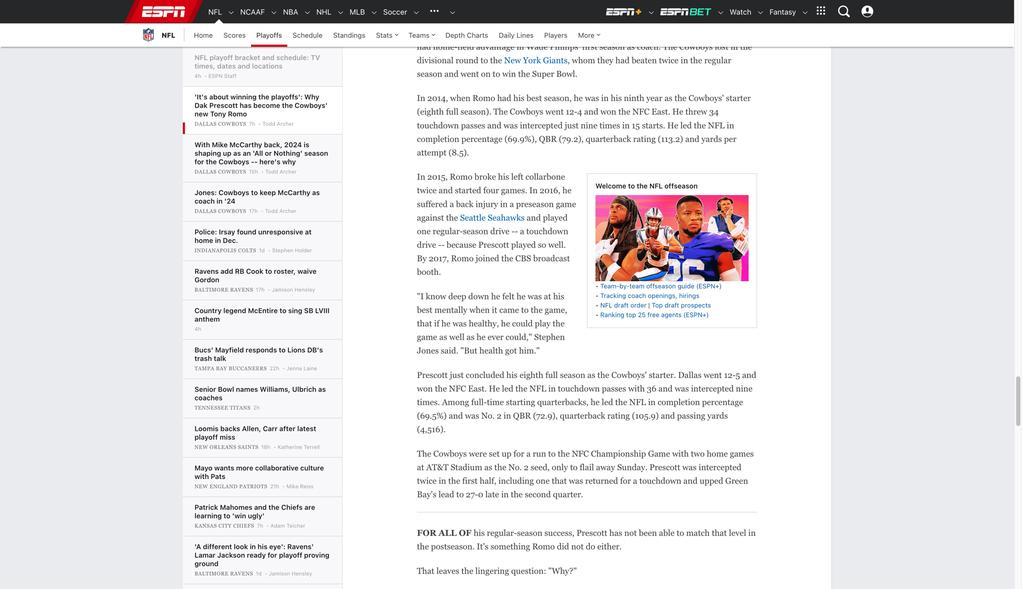 Task type: describe. For each thing, give the bounding box(es) containing it.
1d for unresponsive
[[259, 247, 265, 253]]

waive
[[298, 267, 317, 275]]

in left 15
[[622, 121, 630, 130]]

dallas for jones: cowboys to keep mccarthy as coach in '24
[[195, 208, 217, 214]]

beaten
[[632, 56, 657, 65]]

0 horizontal spatial played
[[511, 240, 536, 250]]

he right if
[[442, 319, 451, 328]]

daily
[[499, 31, 515, 39]]

regular
[[705, 56, 732, 65]]

new england patriots link
[[195, 483, 269, 490]]

1 vertical spatial (espn+)
[[684, 311, 709, 319]]

21h
[[270, 483, 279, 489]]

either.
[[598, 542, 622, 552]]

touchdown inside in 2014, when romo had his best season, he was in his ninth year as the cowboys' starter (eighth full season). the cowboys went 12-4 and won the nfc east. he threw 34 touchdown passes and was intercepted just nine times in 15 starts. he led the nfl in completion percentage (69.9%), qbr (79.2), quarterback rating (113.2) and yards per attempt (8.5).
[[417, 121, 459, 130]]

2 vertical spatial archer
[[279, 208, 297, 214]]

to inside jones: cowboys to keep mccarthy as coach in '24
[[251, 189, 258, 196]]

gordon
[[195, 276, 219, 284]]

have
[[597, 0, 615, 0]]

romo inside his regular-season success, prescott has not been able to match that level in the postseason. it's something romo did not do either.
[[532, 542, 555, 552]]

at inside "i know deep down he felt he was at his best mentally when it came to the game, that if he was healthy, he could play the game as well as he ever could," stephen jones said. "but health got him."
[[544, 292, 551, 301]]

playoff inside loomis backs allen, carr after latest playoff miss
[[195, 433, 218, 441]]

and up locations
[[262, 53, 275, 61]]

soccer
[[383, 7, 407, 16]]

and inside and played one regular-season drive -- a touchdown drive -- because prescott played so well. by 2017, romo joined the cbs broadcast booth.
[[527, 213, 541, 222]]

and right the 4
[[584, 107, 599, 117]]

his inside his regular-season success, prescott has not been able to match that level in the postseason. it's something romo did not do either.
[[474, 528, 485, 538]]

romo inside in 2015, romo broke his left collarbone twice and started four games. in 2016, he suffered a back injury in a preseason game against the
[[450, 172, 473, 182]]

prescott inside his regular-season success, prescott has not been able to match that level in the postseason. it's something romo did not do either.
[[577, 528, 608, 538]]

with inside the cowboys were set up for a run to the nfc championship game with two home games at at&t stadium as the no. 2 seed, only to flail away sunday. prescott was intercepted twice in the first half, including one that was returned for a touchdown and upped green bay's lead to 27-0 late in the second quarter.
[[673, 449, 689, 459]]

5
[[736, 370, 740, 380]]

free
[[648, 311, 660, 319]]

in left '2007' on the top right
[[589, 28, 597, 38]]

loomis
[[195, 425, 219, 433]]

nfl image
[[140, 27, 156, 43]]

cowboys inside dallas cowboys 17h
[[218, 208, 246, 214]]

when inside "i know deep down he felt he was at his best mentally when it came to the game, that if he was healthy, he could play the game as well as he ever could," stephen jones said. "but health got him."
[[470, 305, 490, 315]]

could
[[512, 319, 533, 328]]

nba
[[283, 7, 298, 16]]

cook
[[246, 267, 264, 275]]

regular- inside and played one regular-season drive -- a touchdown drive -- because prescott played so well. by 2017, romo joined the cbs broadcast booth.
[[433, 226, 463, 236]]

to inside country legend mcentire to sing sb lviii anthem 4h
[[280, 307, 287, 315]]

1 • from the top
[[596, 282, 599, 290]]

season inside prescott just concluded his eighth full season as the cowboys' starter. dallas went 12-5 and won the nfc east. he led the nfl in touchdown passes with 36 and was intercepted nine times. among full-time starting quarterbacks, he led the nfl in completion percentage (69.5%) and was no. 2 in qbr (72.9), quarterback rating (105.9) and passing yards (4,516).
[[560, 370, 586, 380]]

dallas cowboys link for romo
[[195, 121, 248, 127]]

as inside prescott just concluded his eighth full season as the cowboys' starter. dallas went 12-5 and won the nfc east. he led the nfl in touchdown passes with 36 and was intercepted nine times. among full-time starting quarterbacks, he led the nfl in completion percentage (69.5%) and was no. 2 in qbr (72.9), quarterback rating (105.9) and passing yards (4,516).
[[588, 370, 596, 380]]

adam teicher
[[271, 523, 305, 529]]

look
[[234, 543, 248, 551]]

no. inside the cowboys were set up for a run to the nfc championship game with two home games at at&t stadium as the no. 2 seed, only to flail away sunday. prescott was intercepted twice in the first half, including one that was returned for a touchdown and upped green bay's lead to 27-0 late in the second quarter.
[[509, 463, 522, 472]]

game inside "i know deep down he felt he was at his best mentally when it came to the game, that if he was healthy, he could play the game as well as he ever could," stephen jones said. "but health got him."
[[417, 332, 437, 342]]

jamison for eye':
[[269, 571, 290, 577]]

completion inside prescott just concluded his eighth full season as the cowboys' starter. dallas went 12-5 and won the nfc east. he led the nfl in touchdown passes with 36 and was intercepted nine times. among full-time starting quarterbacks, he led the nfl in completion percentage (69.5%) and was no. 2 in qbr (72.9), quarterback rating (105.9) and passing yards (4,516).
[[658, 397, 700, 407]]

time
[[487, 397, 504, 407]]

cowboys down finished
[[680, 42, 713, 51]]

win
[[502, 69, 516, 79]]

romo inside 'it's about winning the playoffs': why dak prescott has become the cowboys' new tony romo
[[228, 110, 247, 118]]

bucs' mayfield responds to lions db's trash talk link
[[195, 346, 323, 362]]

1 vertical spatial he
[[668, 121, 679, 130]]

chiefs inside the kansas city chiefs 7h
[[233, 523, 254, 529]]

his inside prescott just concluded his eighth full season as the cowboys' starter. dallas went 12-5 and won the nfc east. he led the nfl in touchdown passes with 36 and was intercepted nine times. among full-time starting quarterbacks, he led the nfl in completion percentage (69.5%) and was no. 2 in qbr (72.9), quarterback rating (105.9) and passing yards (4,516).
[[507, 370, 518, 380]]

1 horizontal spatial nfl link
[[203, 1, 222, 23]]

has inside his regular-season success, prescott has not been able to match that level in the postseason. it's something romo did not do either.
[[610, 528, 623, 538]]

home link
[[189, 23, 218, 47]]

0 horizontal spatial drive
[[417, 240, 436, 250]]

is for "dak is a player who is qualified in every way to have a super bowl in his career," jones said then.
[[496, 0, 502, 0]]

daily lines link
[[494, 23, 539, 47]]

in up the quarterbacks, at bottom
[[549, 384, 556, 393]]

rating inside prescott just concluded his eighth full season as the cowboys' starter. dallas went 12-5 and won the nfc east. he led the nfl in touchdown passes with 36 and was intercepted nine times. among full-time starting quarterbacks, he led the nfl in completion percentage (69.5%) and was no. 2 in qbr (72.9), quarterback rating (105.9) and passing yards (4,516).
[[608, 411, 630, 421]]

tennessee titans link
[[195, 405, 252, 411]]

patrick mahomes and the chiefs are learning to 'win ugly' link
[[195, 503, 315, 520]]

nfl right nfl image
[[162, 31, 175, 39]]

2 inside prescott just concluded his eighth full season as the cowboys' starter. dallas went 12-5 and won the nfc east. he led the nfl in touchdown passes with 36 and was intercepted nine times. among full-time starting quarterbacks, he led the nfl in completion percentage (69.5%) and was no. 2 in qbr (72.9), quarterback rating (105.9) and passing yards (4,516).
[[497, 411, 502, 421]]

mayo
[[195, 464, 213, 472]]

(69.5%)
[[417, 411, 447, 421]]

when inside in 2014, when romo had his best season, he was in his ninth year as the cowboys' starter (eighth full season). the cowboys went 12-4 and won the nfc east. he threw 34 touchdown passes and was intercepted just nine times in 15 starts. he led the nfl in completion percentage (69.9%), qbr (79.2), quarterback rating (113.2) and yards per attempt (8.5).
[[450, 93, 471, 103]]

for inside 'a different look in his eye': ravens' lamar jackson ready for playoff proving ground
[[268, 551, 277, 559]]

'win
[[232, 512, 246, 520]]

15
[[632, 121, 640, 130]]

got
[[505, 346, 517, 356]]

in down daily lines
[[517, 42, 524, 51]]

the inside the cowboys were set up for a run to the nfc championship game with two home games at at&t stadium as the no. 2 seed, only to flail away sunday. prescott was intercepted twice in the first half, including one that was returned for a touchdown and upped green bay's lead to 27-0 late in the second quarter.
[[417, 449, 431, 459]]

bowl inside senior bowl names williams, ulbrich as coaches tennessee titans 2h
[[218, 385, 234, 393]]

to inside 'ravens add rb cook to roster, waive gordon'
[[265, 267, 272, 275]]

for right set
[[514, 449, 525, 459]]

15h
[[249, 169, 258, 175]]

'a
[[195, 543, 201, 551]]

was up (69.9%),
[[504, 121, 518, 130]]

nfl up the (105.9)
[[630, 397, 646, 407]]

0 horizontal spatial stephen
[[272, 247, 293, 253]]

twice inside in 2015, romo broke his left collarbone twice and started four games. in 2016, he suffered a back injury in a preseason game against the
[[417, 186, 437, 195]]

4 • from the top
[[596, 311, 599, 319]]

was down "two"
[[683, 463, 697, 472]]

won inside in 2014, when romo had his best season, he was in his ninth year as the cowboys' starter (eighth full season). the cowboys went 12-4 and won the nfc east. he threw 34 touchdown passes and was intercepted just nine times in 15 starts. he led the nfl in completion percentage (69.9%), qbr (79.2), quarterback rating (113.2) and yards per attempt (8.5).
[[601, 107, 617, 117]]

super inside "dak is a player who is qualified in every way to have a super bowl in his career," jones said then.
[[623, 0, 645, 0]]

and down season).
[[488, 121, 502, 130]]

lines
[[517, 31, 534, 39]]

jamison for roster,
[[272, 287, 293, 293]]

he inside in 2015, romo broke his left collarbone twice and started four games. in 2016, he suffered a back injury in a preseason game against the
[[563, 186, 572, 195]]

he left felt
[[491, 292, 500, 301]]

season inside with mike mccarthy back, 2024 is shaping up as an 'all or nothing' season for the cowboys -- here's why
[[304, 149, 328, 157]]

todd archer for the
[[263, 121, 294, 127]]

he down came
[[501, 319, 510, 328]]

a left back
[[450, 199, 454, 209]]

katherine terrell
[[278, 444, 320, 450]]

went inside prescott just concluded his eighth full season as the cowboys' starter. dallas went 12-5 and won the nfc east. he led the nfl in touchdown passes with 36 and was intercepted nine times. among full-time starting quarterbacks, he led the nfl in completion percentage (69.5%) and was no. 2 in qbr (72.9), quarterback rating (105.9) and passing yards (4,516).
[[704, 370, 722, 380]]

and right the 36
[[659, 384, 673, 393]]

1 horizontal spatial led
[[602, 397, 613, 407]]

welcome to the nfl offseason
[[596, 182, 698, 190]]

as left well at the bottom
[[439, 332, 447, 342]]

shaping
[[195, 149, 221, 157]]

0 horizontal spatial nfl link
[[140, 23, 175, 47]]

0 horizontal spatial not
[[571, 542, 584, 552]]

full-
[[471, 397, 487, 407]]

cbs
[[516, 254, 531, 263]]

found
[[237, 228, 257, 236]]

a up then.
[[446, 0, 450, 0]]

cowboys up coach.
[[657, 28, 690, 38]]

nfc inside prescott just concluded his eighth full season as the cowboys' starter. dallas went 12-5 and won the nfc east. he led the nfl in touchdown passes with 36 and was intercepted nine times. among full-time starting quarterbacks, he led the nfl in completion percentage (69.5%) and was no. 2 in qbr (72.9), quarterback rating (105.9) and passing yards (4,516).
[[449, 384, 466, 393]]

in inside "police: irsay found unresponsive at home in dec."
[[215, 236, 221, 244]]

a up seed,
[[527, 449, 531, 459]]

players link
[[539, 23, 573, 47]]

in down the 36
[[648, 397, 656, 407]]

ready
[[247, 551, 266, 559]]

2 vertical spatial todd archer
[[265, 208, 297, 214]]

quarter.
[[553, 490, 583, 499]]

all
[[439, 528, 457, 538]]

and right the (105.9)
[[661, 411, 675, 421]]

in for in 2014, when romo had his best season, he was in his ninth year as the cowboys' starter (eighth full season). the cowboys went 12-4 and won the nfc east. he threw 34 touchdown passes and was intercepted just nine times in 15 starts. he led the nfl in completion percentage (69.9%), qbr (79.2), quarterback rating (113.2) and yards per attempt (8.5).
[[417, 93, 425, 103]]

passes inside prescott just concluded his eighth full season as the cowboys' starter. dallas went 12-5 and won the nfc east. he led the nfl in touchdown passes with 36 and was intercepted nine times. among full-time starting quarterbacks, he led the nfl in completion percentage (69.5%) and was no. 2 in qbr (72.9), quarterback rating (105.9) and passing yards (4,516).
[[602, 384, 626, 393]]

game inside in 2015, romo broke his left collarbone twice and started four games. in 2016, he suffered a back injury in a preseason game against the
[[556, 199, 576, 209]]

in up times
[[601, 93, 609, 103]]

1 horizontal spatial is
[[438, 0, 444, 0]]

learning
[[195, 512, 222, 520]]

reiss
[[300, 483, 314, 489]]

times.
[[417, 397, 440, 407]]

top
[[626, 311, 636, 319]]

was up well at the bottom
[[453, 319, 467, 328]]

0 vertical spatial he
[[673, 107, 684, 117]]

2 vertical spatial in
[[530, 186, 538, 195]]

a inside romo's best chance for a super bowl run was in 2007 when the cowboys finished 13-3 and had home-field advantage in wade phillips' first season as coach. the cowboys lost in the divisional round to the
[[506, 28, 510, 38]]

intercepted inside the cowboys were set up for a run to the nfc championship game with two home games at at&t stadium as the no. 2 seed, only to flail away sunday. prescott was intercepted twice in the first half, including one that was returned for a touchdown and upped green bay's lead to 27-0 late in the second quarter.
[[699, 463, 742, 472]]

nfl inside nfl playoff bracket and schedule: tv times, dates and locations
[[195, 53, 208, 61]]

season inside , whom they had beaten twice in the regular season and went on to win the super bowl.
[[417, 69, 443, 79]]

different
[[203, 543, 232, 551]]

because
[[447, 240, 477, 250]]

upped
[[700, 476, 724, 486]]

2 vertical spatial todd
[[265, 208, 278, 214]]

in inside , whom they had beaten twice in the regular season and went on to win the super bowl.
[[681, 56, 688, 65]]

0 horizontal spatial 7h
[[249, 121, 255, 127]]

0 horizontal spatial led
[[502, 384, 514, 393]]

dates
[[217, 62, 236, 70]]

is for with mike mccarthy back, 2024 is shaping up as an 'all or nothing' season for the cowboys -- here's why
[[304, 141, 309, 149]]

hensley for waive
[[295, 287, 315, 293]]

only
[[552, 463, 568, 472]]

nfl down eighth
[[530, 384, 546, 393]]

todd for 'all
[[265, 169, 278, 175]]

times
[[600, 121, 620, 130]]

completion inside in 2014, when romo had his best season, he was in his ninth year as the cowboys' starter (eighth full season). the cowboys went 12-4 and won the nfc east. he threw 34 touchdown passes and was intercepted just nine times in 15 starts. he led the nfl in completion percentage (69.9%), qbr (79.2), quarterback rating (113.2) and yards per attempt (8.5).
[[417, 134, 460, 144]]

divisional
[[417, 56, 454, 65]]

to left flail
[[570, 463, 578, 472]]

it's
[[477, 542, 489, 552]]

cowboys inside dallas cowboys 7h
[[218, 121, 246, 127]]

and down the among
[[449, 411, 463, 421]]

romo inside and played one regular-season drive -- a touchdown drive -- because prescott played so well. by 2017, romo joined the cbs broadcast booth.
[[451, 254, 474, 263]]

tv
[[311, 53, 320, 61]]

0 vertical spatial (espn+)
[[697, 282, 722, 290]]

romo inside in 2014, when romo had his best season, he was in his ninth year as the cowboys' starter (eighth full season). the cowboys went 12-4 and won the nfc east. he threw 34 touchdown passes and was intercepted just nine times in 15 starts. he led the nfl in completion percentage (69.9%), qbr (79.2), quarterback rating (113.2) and yards per attempt (8.5).
[[473, 93, 495, 103]]

in left every
[[539, 0, 547, 0]]

(113.2)
[[658, 134, 684, 144]]

suffered
[[417, 199, 448, 209]]

jones inside "i know deep down he felt he was at his best mentally when it came to the game, that if he was healthy, he could play the game as well as he ever could," stephen jones said. "but health got him."
[[417, 346, 439, 356]]

baltimore for lamar
[[195, 571, 229, 577]]

to right welcome
[[628, 182, 635, 190]]

half,
[[480, 476, 497, 486]]

nfl up home link at the left of page
[[208, 7, 222, 16]]

second
[[525, 490, 551, 499]]

cowboys inside jones: cowboys to keep mccarthy as coach in '24
[[219, 189, 249, 196]]

playoff inside nfl playoff bracket and schedule: tv times, dates and locations
[[210, 53, 233, 61]]

talk
[[214, 354, 226, 362]]

stephen inside "i know deep down he felt he was at his best mentally when it came to the game, that if he was healthy, he could play the game as well as he ever could," stephen jones said. "but health got him."
[[534, 332, 565, 342]]

1 horizontal spatial played
[[543, 213, 568, 222]]

laine
[[304, 365, 317, 371]]

anthem
[[195, 315, 220, 323]]

'all
[[253, 149, 263, 157]]

came
[[500, 305, 519, 315]]

bowl.
[[557, 69, 578, 79]]

way
[[571, 0, 586, 0]]

up inside the cowboys were set up for a run to the nfc championship game with two home games at at&t stadium as the no. 2 seed, only to flail away sunday. prescott was intercepted twice in the first half, including one that was returned for a touchdown and upped green bay's lead to 27-0 late in the second quarter.
[[502, 449, 512, 459]]

lingering
[[476, 566, 509, 576]]

one inside and played one regular-season drive -- a touchdown drive -- because prescott played so well. by 2017, romo joined the cbs broadcast booth.
[[417, 226, 431, 236]]

full inside in 2014, when romo had his best season, he was in his ninth year as the cowboys' starter (eighth full season). the cowboys went 12-4 and won the nfc east. he threw 34 touchdown passes and was intercepted just nine times in 15 starts. he led the nfl in completion percentage (69.9%), qbr (79.2), quarterback rating (113.2) and yards per attempt (8.5).
[[446, 107, 459, 117]]

adam
[[271, 523, 285, 529]]

leaves
[[437, 566, 459, 576]]

1 horizontal spatial drive
[[491, 226, 510, 236]]

led inside in 2014, when romo had his best season, he was in his ninth year as the cowboys' starter (eighth full season). the cowboys went 12-4 and won the nfc east. he threw 34 touchdown passes and was intercepted just nine times in 15 starts. he led the nfl in completion percentage (69.9%), qbr (79.2), quarterback rating (113.2) and yards per attempt (8.5).
[[681, 121, 692, 130]]

country
[[195, 307, 222, 315]]

mccarthy inside with mike mccarthy back, 2024 is shaping up as an 'all or nothing' season for the cowboys -- here's why
[[230, 141, 262, 149]]

for down 'sunday.'
[[620, 476, 631, 486]]

full inside prescott just concluded his eighth full season as the cowboys' starter. dallas went 12-5 and won the nfc east. he led the nfl in touchdown passes with 36 and was intercepted nine times. among full-time starting quarterbacks, he led the nfl in completion percentage (69.5%) and was no. 2 in qbr (72.9), quarterback rating (105.9) and passing yards (4,516).
[[546, 370, 558, 380]]

baltimore ravens 17h
[[195, 287, 265, 293]]

mike inside with mike mccarthy back, 2024 is shaping up as an 'all or nothing' season for the cowboys -- here's why
[[212, 141, 228, 149]]

nfl right welcome
[[650, 182, 663, 190]]

so
[[538, 240, 547, 250]]

2 inside the cowboys were set up for a run to the nfc championship game with two home games at at&t stadium as the no. 2 seed, only to flail away sunday. prescott was intercepted twice in the first half, including one that was returned for a touchdown and upped green bay's lead to 27-0 late in the second quarter.
[[524, 463, 529, 472]]

2 draft from the left
[[665, 302, 679, 309]]

lead
[[439, 490, 454, 499]]

patrick mahomes and the chiefs are learning to 'win ugly'
[[195, 503, 315, 520]]

in left career,"
[[668, 0, 676, 0]]

games.
[[501, 186, 527, 195]]

was right season,
[[585, 93, 599, 103]]

his inside "dak is a player who is qualified in every way to have a super bowl in his career," jones said then.
[[678, 0, 689, 0]]

in right lost
[[731, 42, 738, 51]]

the inside and played one regular-season drive -- a touchdown drive -- because prescott played so well. by 2017, romo joined the cbs broadcast booth.
[[502, 254, 514, 263]]

dallas inside prescott just concluded his eighth full season as the cowboys' starter. dallas went 12-5 and won the nfc east. he led the nfl in touchdown passes with 36 and was intercepted nine times. among full-time starting quarterbacks, he led the nfl in completion percentage (69.5%) and was no. 2 in qbr (72.9), quarterback rating (105.9) and passing yards (4,516).
[[678, 370, 702, 380]]

four
[[484, 186, 499, 195]]

and down bracket
[[238, 62, 250, 70]]

in up per
[[727, 121, 735, 130]]

to left 27-
[[457, 490, 464, 499]]

more
[[578, 31, 595, 39]]

in inside his regular-season success, prescott has not been able to match that level in the postseason. it's something romo did not do either.
[[749, 528, 756, 538]]

new for new england patriots 21h
[[195, 484, 208, 489]]

to inside patrick mahomes and the chiefs are learning to 'win ugly'
[[224, 512, 231, 520]]

has inside 'it's about winning the playoffs': why dak prescott has become the cowboys' new tony romo
[[240, 101, 252, 109]]

0 vertical spatial not
[[625, 528, 637, 538]]

to inside romo's best chance for a super bowl run was in 2007 when the cowboys finished 13-3 and had home-field advantage in wade phillips' first season as coach. the cowboys lost in the divisional round to the
[[481, 56, 488, 65]]

the inside in 2014, when romo had his best season, he was in his ninth year as the cowboys' starter (eighth full season). the cowboys went 12-4 and won the nfc east. he threw 34 touchdown passes and was intercepted just nine times in 15 starts. he led the nfl in completion percentage (69.9%), qbr (79.2), quarterback rating (113.2) and yards per attempt (8.5).
[[494, 107, 508, 117]]

prospects
[[681, 302, 711, 309]]

his inside "i know deep down he felt he was at his best mentally when it came to the game, that if he was healthy, he could play the game as well as he ever could," stephen jones said. "but health got him."
[[553, 292, 565, 301]]

cowboys' inside 'it's about winning the playoffs': why dak prescott has become the cowboys' new tony romo
[[295, 101, 328, 109]]

1 horizontal spatial 7h
[[257, 523, 263, 529]]

ravens for add
[[230, 287, 253, 293]]

trash
[[195, 354, 212, 362]]

bowl inside "dak is a player who is qualified in every way to have a super bowl in his career," jones said then.
[[647, 0, 666, 0]]

sunday.
[[617, 463, 648, 472]]

tampa
[[195, 366, 215, 371]]

offseason for nfl
[[665, 182, 698, 190]]

in right late
[[501, 490, 509, 499]]

was up quarter.
[[569, 476, 583, 486]]

away
[[596, 463, 615, 472]]

17h for cook
[[256, 287, 265, 293]]

country legend mcentire to sing sb lviii anthem 4h
[[195, 307, 330, 332]]

was right felt
[[528, 292, 542, 301]]

he down "healthy,"
[[477, 332, 486, 342]]

he right felt
[[517, 292, 526, 301]]

and right (113.2)
[[686, 134, 700, 144]]

stadium
[[451, 463, 483, 472]]

as inside jones: cowboys to keep mccarthy as coach in '24
[[312, 189, 320, 196]]

nine inside in 2014, when romo had his best season, he was in his ninth year as the cowboys' starter (eighth full season). the cowboys went 12-4 and won the nfc east. he threw 34 touchdown passes and was intercepted just nine times in 15 starts. he led the nfl in completion percentage (69.9%), qbr (79.2), quarterback rating (113.2) and yards per attempt (8.5).
[[581, 121, 598, 130]]



Task type: vqa. For each thing, say whether or not it's contained in the screenshot.
Prescott within the PRESCOTT JUST CONCLUDED HIS EIGHTH FULL SEASON AS THE COWBOYS' STARTER. DALLAS WENT 12-5 AND WON THE NFC EAST. HE LED THE NFL IN TOUCHDOWN PASSES WITH 36 AND WAS INTERCEPTED NINE TIMES. AMONG FULL-TIME STARTING QUARTERBACKS, HE LED THE NFL IN COMPLETION PERCENTAGE (69.5%) AND WAS NO. 2 IN QBR (72.9), QUARTERBACK RATING (105.9) AND PASSING YARDS (4,516).
yes



Task type: locate. For each thing, give the bounding box(es) containing it.
1 vertical spatial with
[[673, 449, 689, 459]]

was down "starter."
[[675, 384, 689, 393]]

just down said.
[[450, 370, 464, 380]]

todd
[[263, 121, 275, 127], [265, 169, 278, 175], [265, 208, 278, 214]]

0 horizontal spatial jones
[[417, 346, 439, 356]]

quarterback down times
[[586, 134, 631, 144]]

• left ranking on the right of page
[[596, 311, 599, 319]]

including
[[499, 476, 534, 486]]

1d for in
[[256, 571, 262, 577]]

was down full-
[[465, 411, 479, 421]]

per
[[724, 134, 737, 144]]

baltimore ravens link
[[195, 287, 255, 293], [195, 571, 255, 577]]

jamison hensley for waive
[[272, 287, 315, 293]]

he up time
[[489, 384, 500, 393]]

senior bowl names williams, ulbrich as coaches tennessee titans 2h
[[195, 385, 326, 411]]

1 horizontal spatial best
[[447, 28, 463, 38]]

0 vertical spatial ravens
[[195, 267, 219, 275]]

nfl down 34
[[708, 121, 725, 130]]

run up seed,
[[533, 449, 546, 459]]

with inside prescott just concluded his eighth full season as the cowboys' starter. dallas went 12-5 and won the nfc east. he led the nfl in touchdown passes with 36 and was intercepted nine times. among full-time starting quarterbacks, he led the nfl in completion percentage (69.5%) and was no. 2 in qbr (72.9), quarterback rating (105.9) and passing yards (4,516).
[[628, 384, 645, 393]]

welcome
[[596, 182, 627, 190]]

depth
[[446, 31, 465, 39]]

in up (eighth
[[417, 93, 425, 103]]

prescott up the 'times.'
[[417, 370, 448, 380]]

season inside his regular-season success, prescott has not been able to match that level in the postseason. it's something romo did not do either.
[[517, 528, 543, 538]]

for down shaping
[[195, 158, 204, 166]]

in left '24
[[217, 197, 223, 205]]

home inside "police: irsay found unresponsive at home in dec."
[[195, 236, 213, 244]]

1 vertical spatial bowl
[[536, 28, 555, 38]]

espn
[[209, 73, 223, 79]]

by
[[417, 254, 427, 263]]

in left regular
[[681, 56, 688, 65]]

0 horizontal spatial east.
[[468, 384, 487, 393]]

to up only at the bottom right of the page
[[548, 449, 556, 459]]

3 • from the top
[[596, 302, 599, 309]]

1 vertical spatial offseason
[[647, 282, 676, 290]]

first inside romo's best chance for a super bowl run was in 2007 when the cowboys finished 13-3 and had home-field advantage in wade phillips' first season as coach. the cowboys lost in the divisional round to the
[[582, 42, 598, 51]]

nine inside prescott just concluded his eighth full season as the cowboys' starter. dallas went 12-5 and won the nfc east. he led the nfl in touchdown passes with 36 and was intercepted nine times. among full-time starting quarterbacks, he led the nfl in completion percentage (69.5%) and was no. 2 in qbr (72.9), quarterback rating (105.9) and passing yards (4,516).
[[736, 384, 753, 393]]

twice down coach.
[[659, 56, 679, 65]]

run for was
[[557, 28, 571, 38]]

when right '2007' on the top right
[[620, 28, 641, 38]]

regular- inside his regular-season success, prescott has not been able to match that level in the postseason. it's something romo did not do either.
[[487, 528, 517, 538]]

2 baltimore from the top
[[195, 571, 229, 577]]

prescott up do
[[577, 528, 608, 538]]

colts
[[238, 248, 256, 253]]

injury
[[476, 199, 498, 209]]

that leaves the lingering question: "why?"
[[417, 566, 577, 576]]

ravens for different
[[230, 571, 253, 577]]

intercepted inside prescott just concluded his eighth full season as the cowboys' starter. dallas went 12-5 and won the nfc east. he led the nfl in touchdown passes with 36 and was intercepted nine times. among full-time starting quarterbacks, he led the nfl in completion percentage (69.5%) and was no. 2 in qbr (72.9), quarterback rating (105.9) and passing yards (4,516).
[[691, 384, 734, 393]]

senior
[[195, 385, 216, 393]]

stephen down play
[[534, 332, 565, 342]]

2 baltimore ravens link from the top
[[195, 571, 255, 577]]

playoff inside 'a different look in his eye': ravens' lamar jackson ready for playoff proving ground
[[279, 551, 302, 559]]

not
[[625, 528, 637, 538], [571, 542, 584, 552]]

backs
[[220, 425, 240, 433]]

dallas for with mike mccarthy back, 2024 is shaping up as an 'all or nothing' season for the cowboys -- here's why
[[195, 169, 217, 175]]

1 vertical spatial intercepted
[[691, 384, 734, 393]]

for inside romo's best chance for a super bowl run was in 2007 when the cowboys finished 13-3 and had home-field advantage in wade phillips' first season as coach. the cowboys lost in the divisional round to the
[[493, 28, 504, 38]]

playoff down ravens'
[[279, 551, 302, 559]]

one inside the cowboys were set up for a run to the nfc championship game with two home games at at&t stadium as the no. 2 seed, only to flail away sunday. prescott was intercepted twice in the first half, including one that was returned for a touchdown and upped green bay's lead to 27-0 late in the second quarter.
[[536, 476, 550, 486]]

draft down tracking
[[614, 302, 629, 309]]

1 vertical spatial just
[[450, 370, 464, 380]]

todd down become
[[263, 121, 275, 127]]

to left sing
[[280, 307, 287, 315]]

openings,
[[648, 292, 678, 299]]

returned
[[585, 476, 618, 486]]

year
[[647, 93, 663, 103]]

nfl link left home link at the left of page
[[140, 23, 175, 47]]

offseason for team
[[647, 282, 676, 290]]

baltimore ravens link for lamar
[[195, 571, 255, 577]]

well
[[449, 332, 465, 342]]

2015,
[[428, 172, 448, 182]]

1 vertical spatial hensley
[[292, 571, 312, 577]]

dallas cowboys link for for
[[195, 169, 248, 175]]

starter
[[726, 93, 751, 103]]

field
[[458, 42, 474, 51]]

3 dallas cowboys link from the top
[[195, 208, 248, 214]]

2 horizontal spatial went
[[704, 370, 722, 380]]

home down police:
[[195, 236, 213, 244]]

1 horizontal spatial went
[[546, 107, 564, 117]]

won inside prescott just concluded his eighth full season as the cowboys' starter. dallas went 12-5 and won the nfc east. he led the nfl in touchdown passes with 36 and was intercepted nine times. among full-time starting quarterbacks, he led the nfl in completion percentage (69.5%) and was no. 2 in qbr (72.9), quarterback rating (105.9) and passing yards (4,516).
[[417, 384, 433, 393]]

1 horizontal spatial up
[[502, 449, 512, 459]]

and inside the cowboys were set up for a run to the nfc championship game with two home games at at&t stadium as the no. 2 seed, only to flail away sunday. prescott was intercepted twice in the first half, including one that was returned for a touchdown and upped green bay's lead to 27-0 late in the second quarter.
[[684, 476, 698, 486]]

1 vertical spatial mike
[[287, 483, 299, 489]]

among
[[442, 397, 469, 407]]

and down 2015,
[[439, 186, 453, 195]]

he inside prescott just concluded his eighth full season as the cowboys' starter. dallas went 12-5 and won the nfc east. he led the nfl in touchdown passes with 36 and was intercepted nine times. among full-time starting quarterbacks, he led the nfl in completion percentage (69.5%) and was no. 2 in qbr (72.9), quarterback rating (105.9) and passing yards (4,516).
[[489, 384, 500, 393]]

0 horizontal spatial one
[[417, 226, 431, 236]]

to left 'keep'
[[251, 189, 258, 196]]

quarterback
[[586, 134, 631, 144], [560, 411, 606, 421]]

as right well at the bottom
[[467, 332, 475, 342]]

coach.
[[637, 42, 661, 51]]

archer up the unresponsive
[[279, 208, 297, 214]]

0
[[478, 490, 484, 499]]

he right 2016,
[[563, 186, 572, 195]]

eye':
[[269, 543, 286, 551]]

the inside in 2015, romo broke his left collarbone twice and started four games. in 2016, he suffered a back injury in a preseason game against the
[[446, 213, 458, 222]]

romo's
[[417, 28, 445, 38]]

loomis backs allen, carr after latest playoff miss link
[[195, 425, 316, 441]]

0 vertical spatial jamison hensley
[[272, 287, 315, 293]]

one down seed,
[[536, 476, 550, 486]]

17h for keep
[[249, 208, 258, 214]]

1 horizontal spatial east.
[[652, 107, 671, 117]]

0 vertical spatial east.
[[652, 107, 671, 117]]

season,
[[544, 93, 572, 103]]

0 horizontal spatial has
[[240, 101, 252, 109]]

super
[[623, 0, 645, 0], [512, 28, 534, 38], [532, 69, 554, 79]]

seattle seahawks link
[[460, 213, 525, 222]]

1 4h from the top
[[195, 73, 201, 79]]

2 vertical spatial he
[[489, 384, 500, 393]]

1 vertical spatial jamison
[[269, 571, 290, 577]]

and down round
[[445, 69, 459, 79]]

0 vertical spatial archer
[[277, 121, 294, 127]]

1 vertical spatial todd archer
[[265, 169, 297, 175]]

1 vertical spatial baltimore
[[195, 571, 229, 577]]

prescott inside 'it's about winning the playoffs': why dak prescott has become the cowboys' new tony romo
[[209, 101, 238, 109]]

new york giants link
[[504, 56, 568, 65]]

0 vertical spatial at
[[305, 228, 312, 236]]

as right 'keep'
[[312, 189, 320, 196]]

super up 'wade'
[[512, 28, 534, 38]]

2 left seed,
[[524, 463, 529, 472]]

coach inside • team-by-team offseason guide (espn+) • tracking coach openings, hirings • nfl draft order | top draft prospects • ranking top 25 free agents (espn+)
[[628, 292, 646, 299]]

0 vertical spatial todd
[[263, 121, 275, 127]]

playoffs
[[256, 31, 282, 39]]

1 horizontal spatial game
[[556, 199, 576, 209]]

williams,
[[260, 385, 290, 393]]

york
[[523, 56, 541, 65]]

lamar
[[195, 551, 216, 559]]

17h
[[249, 208, 258, 214], [256, 287, 265, 293]]

2 horizontal spatial that
[[712, 528, 727, 538]]

baltimore down gordon
[[195, 287, 229, 293]]

east. inside prescott just concluded his eighth full season as the cowboys' starter. dallas went 12-5 and won the nfc east. he led the nfl in touchdown passes with 36 and was intercepted nine times. among full-time starting quarterbacks, he led the nfl in completion percentage (69.5%) and was no. 2 in qbr (72.9), quarterback rating (105.9) and passing yards (4,516).
[[468, 384, 487, 393]]

0 vertical spatial yards
[[702, 134, 722, 144]]

nfl draft order link
[[601, 302, 647, 309]]

1 horizontal spatial completion
[[658, 397, 700, 407]]

yards for passing
[[708, 411, 728, 421]]

espn staff
[[209, 73, 237, 79]]

0 vertical spatial played
[[543, 213, 568, 222]]

first down more at top right
[[582, 42, 598, 51]]

1 dallas cowboys link from the top
[[195, 121, 248, 127]]

the right season).
[[494, 107, 508, 117]]

1 vertical spatial completion
[[658, 397, 700, 407]]

1 vertical spatial one
[[536, 476, 550, 486]]

could,"
[[506, 332, 532, 342]]

'it's about winning the playoffs': why dak prescott has become the cowboys' new tony romo link
[[195, 93, 328, 118]]

percentage inside in 2014, when romo had his best season, he was in his ninth year as the cowboys' starter (eighth full season). the cowboys went 12-4 and won the nfc east. he threw 34 touchdown passes and was intercepted just nine times in 15 starts. he led the nfl in completion percentage (69.9%), qbr (79.2), quarterback rating (113.2) and yards per attempt (8.5).
[[462, 134, 503, 144]]

his left eighth
[[507, 370, 518, 380]]

prescott inside the cowboys were set up for a run to the nfc championship game with two home games at at&t stadium as the no. 2 seed, only to flail away sunday. prescott was intercepted twice in the first half, including one that was returned for a touchdown and upped green bay's lead to 27-0 late in the second quarter.
[[650, 463, 681, 472]]

him."
[[519, 346, 540, 356]]

mike reiss
[[287, 483, 314, 489]]

2 vertical spatial when
[[470, 305, 490, 315]]

nfl inside • team-by-team offseason guide (espn+) • tracking coach openings, hirings • nfl draft order | top draft prospects • ranking top 25 free agents (espn+)
[[601, 302, 613, 309]]

something
[[491, 542, 530, 552]]

dallas for 'it's about winning the playoffs': why dak prescott has become the cowboys' new tony romo
[[195, 121, 217, 127]]

miss
[[220, 433, 235, 441]]

1 vertical spatial archer
[[280, 169, 297, 175]]

mlb link
[[344, 1, 365, 23]]

for inside with mike mccarthy back, 2024 is shaping up as an 'all or nothing' season for the cowboys -- here's why
[[195, 158, 204, 166]]

to inside bucs' mayfield responds to lions db's trash talk
[[279, 346, 286, 354]]

2 horizontal spatial at
[[544, 292, 551, 301]]

1 baltimore ravens link from the top
[[195, 287, 255, 293]]

the inside his regular-season success, prescott has not been able to match that level in the postseason. it's something romo did not do either.
[[417, 542, 429, 552]]

names
[[236, 385, 258, 393]]

that inside the cowboys were set up for a run to the nfc championship game with two home games at at&t stadium as the no. 2 seed, only to flail away sunday. prescott was intercepted twice in the first half, including one that was returned for a touchdown and upped green bay's lead to 27-0 late in the second quarter.
[[552, 476, 567, 486]]

new
[[504, 56, 521, 65], [195, 444, 208, 450], [195, 484, 208, 489]]

1 baltimore from the top
[[195, 287, 229, 293]]

team-
[[601, 282, 620, 290]]

1 horizontal spatial percentage
[[702, 397, 744, 407]]

hensley for ravens'
[[292, 571, 312, 577]]

touchdown inside and played one regular-season drive -- a touchdown drive -- because prescott played so well. by 2017, romo joined the cbs broadcast booth.
[[527, 226, 569, 236]]

run
[[557, 28, 571, 38], [533, 449, 546, 459]]

quarterback inside prescott just concluded his eighth full season as the cowboys' starter. dallas went 12-5 and won the nfc east. he led the nfl in touchdown passes with 36 and was intercepted nine times. among full-time starting quarterbacks, he led the nfl in completion percentage (69.5%) and was no. 2 in qbr (72.9), quarterback rating (105.9) and passing yards (4,516).
[[560, 411, 606, 421]]

0 vertical spatial up
[[223, 149, 232, 157]]

a down games. on the top of page
[[510, 199, 514, 209]]

percentage inside prescott just concluded his eighth full season as the cowboys' starter. dallas went 12-5 and won the nfc east. he led the nfl in touchdown passes with 36 and was intercepted nine times. among full-time starting quarterbacks, he led the nfl in completion percentage (69.5%) and was no. 2 in qbr (72.9), quarterback rating (105.9) and passing yards (4,516).
[[702, 397, 744, 407]]

jackson
[[217, 551, 245, 559]]

as inside the cowboys were set up for a run to the nfc championship game with two home games at at&t stadium as the no. 2 seed, only to flail away sunday. prescott was intercepted twice in the first half, including one that was returned for a touchdown and upped green bay's lead to 27-0 late in the second quarter.
[[485, 463, 493, 472]]

jamison hensley down ravens'
[[269, 571, 312, 577]]

0 horizontal spatial no.
[[481, 411, 495, 421]]

at inside the cowboys were set up for a run to the nfc championship game with two home games at at&t stadium as the no. 2 seed, only to flail away sunday. prescott was intercepted twice in the first half, including one that was returned for a touchdown and upped green bay's lead to 27-0 late in the second quarter.
[[417, 463, 424, 472]]

to inside , whom they had beaten twice in the regular season and went on to win the super bowl.
[[493, 69, 500, 79]]

34
[[710, 107, 719, 117]]

had inside in 2014, when romo had his best season, he was in his ninth year as the cowboys' starter (eighth full season). the cowboys went 12-4 and won the nfc east. he threw 34 touchdown passes and was intercepted just nine times in 15 starts. he led the nfl in completion percentage (69.9%), qbr (79.2), quarterback rating (113.2) and yards per attempt (8.5).
[[497, 93, 512, 103]]

archer for cowboys'
[[277, 121, 294, 127]]

his down win
[[514, 93, 525, 103]]

1 horizontal spatial the
[[494, 107, 508, 117]]

at up game,
[[544, 292, 551, 301]]

1 vertical spatial not
[[571, 542, 584, 552]]

up inside with mike mccarthy back, 2024 is shaping up as an 'all or nothing' season for the cowboys -- here's why
[[223, 149, 232, 157]]

(4,516).
[[417, 425, 446, 434]]

0 vertical spatial first
[[582, 42, 598, 51]]

jamison hensley for ravens'
[[269, 571, 312, 577]]

was up the 'phillips''
[[573, 28, 587, 38]]

ravens inside 'ravens add rb cook to roster, waive gordon'
[[195, 267, 219, 275]]

season inside and played one regular-season drive -- a touchdown drive -- because prescott played so well. by 2017, romo joined the cbs broadcast booth.
[[463, 226, 489, 236]]

qbr down starting
[[513, 411, 531, 421]]

0 horizontal spatial passes
[[461, 121, 485, 130]]

in inside 'a different look in his eye': ravens' lamar jackson ready for playoff proving ground
[[250, 543, 256, 551]]

up up dallas cowboys 15h at left
[[223, 149, 232, 157]]

mayfield
[[215, 346, 244, 354]]

jones inside "dak is a player who is qualified in every way to have a super bowl in his career," jones said then.
[[722, 0, 744, 0]]

baltimore for gordon
[[195, 287, 229, 293]]

did
[[557, 542, 569, 552]]

0 horizontal spatial qbr
[[513, 411, 531, 421]]

his up 'ready'
[[258, 543, 268, 551]]

0 horizontal spatial draft
[[614, 302, 629, 309]]

yards inside in 2014, when romo had his best season, he was in his ninth year as the cowboys' starter (eighth full season). the cowboys went 12-4 and won the nfc east. he threw 34 touchdown passes and was intercepted just nine times in 15 starts. he led the nfl in completion percentage (69.9%), qbr (79.2), quarterback rating (113.2) and yards per attempt (8.5).
[[702, 134, 722, 144]]

0 horizontal spatial completion
[[417, 134, 460, 144]]

cowboys left 15h
[[218, 169, 246, 175]]

2 vertical spatial had
[[497, 93, 512, 103]]

new for new orleans saints 18h
[[195, 444, 208, 450]]

cowboys' inside prescott just concluded his eighth full season as the cowboys' starter. dallas went 12-5 and won the nfc east. he led the nfl in touchdown passes with 36 and was intercepted nine times. among full-time starting quarterbacks, he led the nfl in completion percentage (69.5%) and was no. 2 in qbr (72.9), quarterback rating (105.9) and passing yards (4,516).
[[612, 370, 647, 380]]

staff
[[224, 73, 237, 79]]

1 vertical spatial game
[[417, 332, 437, 342]]

drive down seahawks
[[491, 226, 510, 236]]

2 vertical spatial that
[[712, 528, 727, 538]]

1 vertical spatial that
[[552, 476, 567, 486]]

whom
[[572, 56, 595, 65]]

coach
[[195, 197, 215, 205], [628, 292, 646, 299]]

intercepted up passing
[[691, 384, 734, 393]]

1 vertical spatial chiefs
[[233, 523, 254, 529]]

it
[[492, 305, 498, 315]]

the inside romo's best chance for a super bowl run was in 2007 when the cowboys finished 13-3 and had home-field advantage in wade phillips' first season as coach. the cowboys lost in the divisional round to the
[[663, 42, 678, 51]]

1 draft from the left
[[614, 302, 629, 309]]

1 vertical spatial todd
[[265, 169, 278, 175]]

dallas down shaping
[[195, 169, 217, 175]]

went inside in 2014, when romo had his best season, he was in his ninth year as the cowboys' starter (eighth full season). the cowboys went 12-4 and won the nfc east. he threw 34 touchdown passes and was intercepted just nine times in 15 starts. he led the nfl in completion percentage (69.9%), qbr (79.2), quarterback rating (113.2) and yards per attempt (8.5).
[[546, 107, 564, 117]]

ravens inside baltimore ravens 17h
[[230, 287, 253, 293]]

just inside prescott just concluded his eighth full season as the cowboys' starter. dallas went 12-5 and won the nfc east. he led the nfl in touchdown passes with 36 and was intercepted nine times. among full-time starting quarterbacks, he led the nfl in completion percentage (69.5%) and was no. 2 in qbr (72.9), quarterback rating (105.9) and passing yards (4,516).
[[450, 370, 464, 380]]

12- inside in 2014, when romo had his best season, he was in his ninth year as the cowboys' starter (eighth full season). the cowboys went 12-4 and won the nfc east. he threw 34 touchdown passes and was intercepted just nine times in 15 starts. he led the nfl in completion percentage (69.9%), qbr (79.2), quarterback rating (113.2) and yards per attempt (8.5).
[[566, 107, 578, 117]]

2 vertical spatial led
[[602, 397, 613, 407]]

started
[[455, 186, 481, 195]]

1 horizontal spatial first
[[582, 42, 598, 51]]

said.
[[441, 346, 459, 356]]

18h
[[261, 444, 271, 450]]

home inside the cowboys were set up for a run to the nfc championship game with two home games at at&t stadium as the no. 2 seed, only to flail away sunday. prescott was intercepted twice in the first half, including one that was returned for a touchdown and upped green bay's lead to 27-0 late in the second quarter.
[[707, 449, 728, 459]]

2 vertical spatial bowl
[[218, 385, 234, 393]]

2 vertical spatial best
[[417, 305, 433, 315]]

1 horizontal spatial mccarthy
[[278, 189, 310, 196]]

0 vertical spatial coach
[[195, 197, 215, 205]]

0 vertical spatial game
[[556, 199, 576, 209]]

nfl playoff bracket and schedule: tv times, dates and locations
[[195, 53, 320, 70]]

1 horizontal spatial mike
[[287, 483, 299, 489]]

• left team-
[[596, 282, 599, 290]]

1 horizontal spatial 12-
[[724, 370, 736, 380]]

draft
[[614, 302, 629, 309], [665, 302, 679, 309]]

mccarthy right 'keep'
[[278, 189, 310, 196]]

in down time
[[504, 411, 511, 421]]

east. inside in 2014, when romo had his best season, he was in his ninth year as the cowboys' starter (eighth full season). the cowboys went 12-4 and won the nfc east. he threw 34 touchdown passes and was intercepted just nine times in 15 starts. he led the nfl in completion percentage (69.9%), qbr (79.2), quarterback rating (113.2) and yards per attempt (8.5).
[[652, 107, 671, 117]]

2 dallas cowboys link from the top
[[195, 169, 248, 175]]

prescott down game
[[650, 463, 681, 472]]

2 4h from the top
[[195, 326, 201, 332]]

0 vertical spatial bowl
[[647, 0, 666, 0]]

0 vertical spatial jones
[[722, 0, 744, 0]]

tennessee
[[195, 405, 228, 411]]

ravens up gordon
[[195, 267, 219, 275]]

0 vertical spatial had
[[417, 42, 431, 51]]

tony
[[210, 110, 226, 118]]

1 vertical spatial dallas cowboys link
[[195, 169, 248, 175]]

1 vertical spatial when
[[450, 93, 471, 103]]

"why?"
[[549, 566, 577, 576]]

culture
[[300, 464, 324, 472]]

regular-
[[433, 226, 463, 236], [487, 528, 517, 538]]

no. inside prescott just concluded his eighth full season as the cowboys' starter. dallas went 12-5 and won the nfc east. he led the nfl in touchdown passes with 36 and was intercepted nine times. among full-time starting quarterbacks, he led the nfl in completion percentage (69.5%) and was no. 2 in qbr (72.9), quarterback rating (105.9) and passing yards (4,516).
[[481, 411, 495, 421]]

2 horizontal spatial bowl
[[647, 0, 666, 0]]

is right who
[[496, 0, 502, 0]]

0 horizontal spatial had
[[417, 42, 431, 51]]

been
[[639, 528, 657, 538]]

player
[[452, 0, 476, 0]]

soccer link
[[378, 1, 407, 23]]

jones up "watch" link at the top right
[[722, 0, 744, 0]]

2 vertical spatial playoff
[[279, 551, 302, 559]]

had inside romo's best chance for a super bowl run was in 2007 when the cowboys finished 13-3 and had home-field advantage in wade phillips' first season as coach. the cowboys lost in the divisional round to the
[[417, 42, 431, 51]]

2 • from the top
[[596, 292, 599, 299]]

qbr inside in 2014, when romo had his best season, he was in his ninth year as the cowboys' starter (eighth full season). the cowboys went 12-4 and won the nfc east. he threw 34 touchdown passes and was intercepted just nine times in 15 starts. he led the nfl in completion percentage (69.9%), qbr (79.2), quarterback rating (113.2) and yards per attempt (8.5).
[[539, 134, 557, 144]]

0 horizontal spatial the
[[417, 449, 431, 459]]

dallas inside dallas cowboys 15h
[[195, 169, 217, 175]]

sb
[[304, 307, 313, 315]]

todd archer up back,
[[263, 121, 294, 127]]

in inside jones: cowboys to keep mccarthy as coach in '24
[[217, 197, 223, 205]]

1 vertical spatial nine
[[736, 384, 753, 393]]

when inside romo's best chance for a super bowl run was in 2007 when the cowboys finished 13-3 and had home-field advantage in wade phillips' first season as coach. the cowboys lost in the divisional round to the
[[620, 28, 641, 38]]

0 horizontal spatial coach
[[195, 197, 215, 205]]

for
[[493, 28, 504, 38], [195, 158, 204, 166], [514, 449, 525, 459], [620, 476, 631, 486], [268, 551, 277, 559]]

was inside romo's best chance for a super bowl run was in 2007 when the cowboys finished 13-3 and had home-field advantage in wade phillips' first season as coach. the cowboys lost in the divisional round to the
[[573, 28, 587, 38]]

1 vertical spatial jones
[[417, 346, 439, 356]]

he up (113.2)
[[668, 121, 679, 130]]

for down eye':
[[268, 551, 277, 559]]

dallas
[[195, 121, 217, 127], [195, 169, 217, 175], [195, 208, 217, 214], [678, 370, 702, 380]]

super inside romo's best chance for a super bowl run was in 2007 when the cowboys finished 13-3 and had home-field advantage in wade phillips' first season as coach. the cowboys lost in the divisional round to the
[[512, 28, 534, 38]]

playoff down the loomis on the bottom of the page
[[195, 433, 218, 441]]

drive up by
[[417, 240, 436, 250]]

2 vertical spatial nfc
[[572, 449, 589, 459]]

nfc up 15
[[633, 107, 650, 117]]

touchdown up so
[[527, 226, 569, 236]]

1d right colts on the top left
[[259, 247, 265, 253]]

the right coach.
[[663, 42, 678, 51]]

passes inside in 2014, when romo had his best season, he was in his ninth year as the cowboys' starter (eighth full season). the cowboys went 12-4 and won the nfc east. he threw 34 touchdown passes and was intercepted just nine times in 15 starts. he led the nfl in completion percentage (69.9%), qbr (79.2), quarterback rating (113.2) and yards per attempt (8.5).
[[461, 121, 485, 130]]

at left 'at&t'
[[417, 463, 424, 472]]

quarterback down the quarterbacks, at bottom
[[560, 411, 606, 421]]

todd for the
[[263, 121, 275, 127]]

intercepted inside in 2014, when romo had his best season, he was in his ninth year as the cowboys' starter (eighth full season). the cowboys went 12-4 and won the nfc east. he threw 34 touchdown passes and was intercepted just nine times in 15 starts. he led the nfl in completion percentage (69.9%), qbr (79.2), quarterback rating (113.2) and yards per attempt (8.5).
[[520, 121, 563, 130]]

1 vertical spatial new
[[195, 444, 208, 450]]

indianapolis colts link
[[195, 247, 258, 254]]

new for new york giants
[[504, 56, 521, 65]]

1 horizontal spatial stephen
[[534, 332, 565, 342]]

his left ninth
[[611, 93, 622, 103]]

a right have
[[617, 0, 621, 0]]

team-by-team offseason guide (espn+) link
[[601, 282, 722, 290]]

0 horizontal spatial home
[[195, 236, 213, 244]]

cowboys inside dallas cowboys 15h
[[218, 169, 246, 175]]

mccarthy inside jones: cowboys to keep mccarthy as coach in '24
[[278, 189, 310, 196]]

cowboys up dallas cowboys 15h at left
[[219, 158, 249, 166]]

best inside "i know deep down he felt he was at his best mentally when it came to the game, that if he was healthy, he could play the game as well as he ever could," stephen jones said. "but health got him."
[[417, 305, 433, 315]]

touchdown up the quarterbacks, at bottom
[[558, 384, 600, 393]]

qualified
[[504, 0, 537, 0]]

touchdown down game
[[640, 476, 682, 486]]

yards inside prescott just concluded his eighth full season as the cowboys' starter. dallas went 12-5 and won the nfc east. he led the nfl in touchdown passes with 36 and was intercepted nine times. among full-time starting quarterbacks, he led the nfl in completion percentage (69.5%) and was no. 2 in qbr (72.9), quarterback rating (105.9) and passing yards (4,516).
[[708, 411, 728, 421]]

1 vertical spatial played
[[511, 240, 536, 250]]

4h down times,
[[195, 73, 201, 79]]

the inside with mike mccarthy back, 2024 is shaping up as an 'all or nothing' season for the cowboys -- here's why
[[206, 158, 217, 166]]

0 horizontal spatial run
[[533, 449, 546, 459]]

2007
[[599, 28, 618, 38]]

in up lead at bottom left
[[439, 476, 446, 486]]

he right the quarterbacks, at bottom
[[591, 397, 600, 407]]

0 vertical spatial chiefs
[[281, 503, 303, 511]]

bowl inside romo's best chance for a super bowl run was in 2007 when the cowboys finished 13-3 and had home-field advantage in wade phillips' first season as coach. the cowboys lost in the divisional round to the
[[536, 28, 555, 38]]

0 horizontal spatial first
[[463, 476, 478, 486]]

todd archer for 'all
[[265, 169, 297, 175]]

his inside in 2015, romo broke his left collarbone twice and started four games. in 2016, he suffered a back injury in a preseason game against the
[[498, 172, 509, 182]]

baltimore ravens link for gordon
[[195, 287, 255, 293]]

0 horizontal spatial 2
[[497, 411, 502, 421]]

first inside the cowboys were set up for a run to the nfc championship game with two home games at at&t stadium as the no. 2 seed, only to flail away sunday. prescott was intercepted twice in the first half, including one that was returned for a touchdown and upped green bay's lead to 27-0 late in the second quarter.
[[463, 476, 478, 486]]

as inside senior bowl names williams, ulbrich as coaches tennessee titans 2h
[[318, 385, 326, 393]]

game down if
[[417, 332, 437, 342]]

in inside in 2014, when romo had his best season, he was in his ninth year as the cowboys' starter (eighth full season). the cowboys went 12-4 and won the nfc east. he threw 34 touchdown passes and was intercepted just nine times in 15 starts. he led the nfl in completion percentage (69.9%), qbr (79.2), quarterback rating (113.2) and yards per attempt (8.5).
[[417, 93, 425, 103]]

cowboys inside in 2014, when romo had his best season, he was in his ninth year as the cowboys' starter (eighth full season). the cowboys went 12-4 and won the nfc east. he threw 34 touchdown passes and was intercepted just nine times in 15 starts. he led the nfl in completion percentage (69.9%), qbr (79.2), quarterback rating (113.2) and yards per attempt (8.5).
[[510, 107, 544, 117]]

1 horizontal spatial coach
[[628, 292, 646, 299]]

prescott inside and played one regular-season drive -- a touchdown drive -- because prescott played so well. by 2017, romo joined the cbs broadcast booth.
[[479, 240, 509, 250]]

to up the could
[[521, 305, 529, 315]]

1 vertical spatial 2
[[524, 463, 529, 472]]

1 horizontal spatial nfc
[[572, 449, 589, 459]]

7h down ugly'
[[257, 523, 263, 529]]

game
[[556, 199, 576, 209], [417, 332, 437, 342]]

with
[[195, 141, 210, 149]]

0 vertical spatial in
[[417, 93, 425, 103]]

yards for and
[[702, 134, 722, 144]]

and inside in 2015, romo broke his left collarbone twice and started four games. in 2016, he suffered a back injury in a preseason game against the
[[439, 186, 453, 195]]

as left an
[[233, 149, 241, 157]]

teicher
[[287, 523, 305, 529]]

playoff up dates
[[210, 53, 233, 61]]

new england patriots 21h
[[195, 483, 279, 489]]

just inside in 2014, when romo had his best season, he was in his ninth year as the cowboys' starter (eighth full season). the cowboys went 12-4 and won the nfc east. he threw 34 touchdown passes and was intercepted just nine times in 15 starts. he led the nfl in completion percentage (69.9%), qbr (79.2), quarterback rating (113.2) and yards per attempt (8.5).
[[565, 121, 579, 130]]

said
[[417, 4, 432, 14]]

1 vertical spatial regular-
[[487, 528, 517, 538]]

east. down the year on the top of the page
[[652, 107, 671, 117]]

in for in 2015, romo broke his left collarbone twice and started four games. in 2016, he suffered a back injury in a preseason game against the
[[417, 172, 425, 182]]

and right 5
[[742, 370, 757, 380]]

went down round
[[461, 69, 479, 79]]

left
[[511, 172, 524, 182]]

0 vertical spatial the
[[663, 42, 678, 51]]

0 vertical spatial dallas cowboys link
[[195, 121, 248, 127]]

a down 'sunday.'
[[633, 476, 638, 486]]

1 horizontal spatial jones
[[722, 0, 744, 0]]

cowboys inside with mike mccarthy back, 2024 is shaping up as an 'all or nothing' season for the cowboys -- here's why
[[219, 158, 249, 166]]

0 vertical spatial 17h
[[249, 208, 258, 214]]

broke
[[475, 172, 496, 182]]

0 vertical spatial has
[[240, 101, 252, 109]]

to inside "i know deep down he felt he was at his best mentally when it came to the game, that if he was healthy, he could play the game as well as he ever could," stephen jones said. "but health got him."
[[521, 305, 529, 315]]

run for to
[[533, 449, 546, 459]]

1 vertical spatial passes
[[602, 384, 626, 393]]

archer up 2024
[[277, 121, 294, 127]]

best inside in 2014, when romo had his best season, he was in his ninth year as the cowboys' starter (eighth full season). the cowboys went 12-4 and won the nfc east. he threw 34 touchdown passes and was intercepted just nine times in 15 starts. he led the nfl in completion percentage (69.9%), qbr (79.2), quarterback rating (113.2) and yards per attempt (8.5).
[[527, 93, 542, 103]]

nfl up ranking on the right of page
[[601, 302, 613, 309]]

ncaaf link
[[235, 1, 265, 23]]

0 vertical spatial home
[[195, 236, 213, 244]]

terrell
[[304, 444, 320, 450]]

1 vertical spatial in
[[417, 172, 425, 182]]

4h inside country legend mcentire to sing sb lviii anthem 4h
[[195, 326, 201, 332]]

archer for or
[[280, 169, 297, 175]]

2 horizontal spatial the
[[663, 42, 678, 51]]

and right 3
[[743, 28, 757, 38]]



